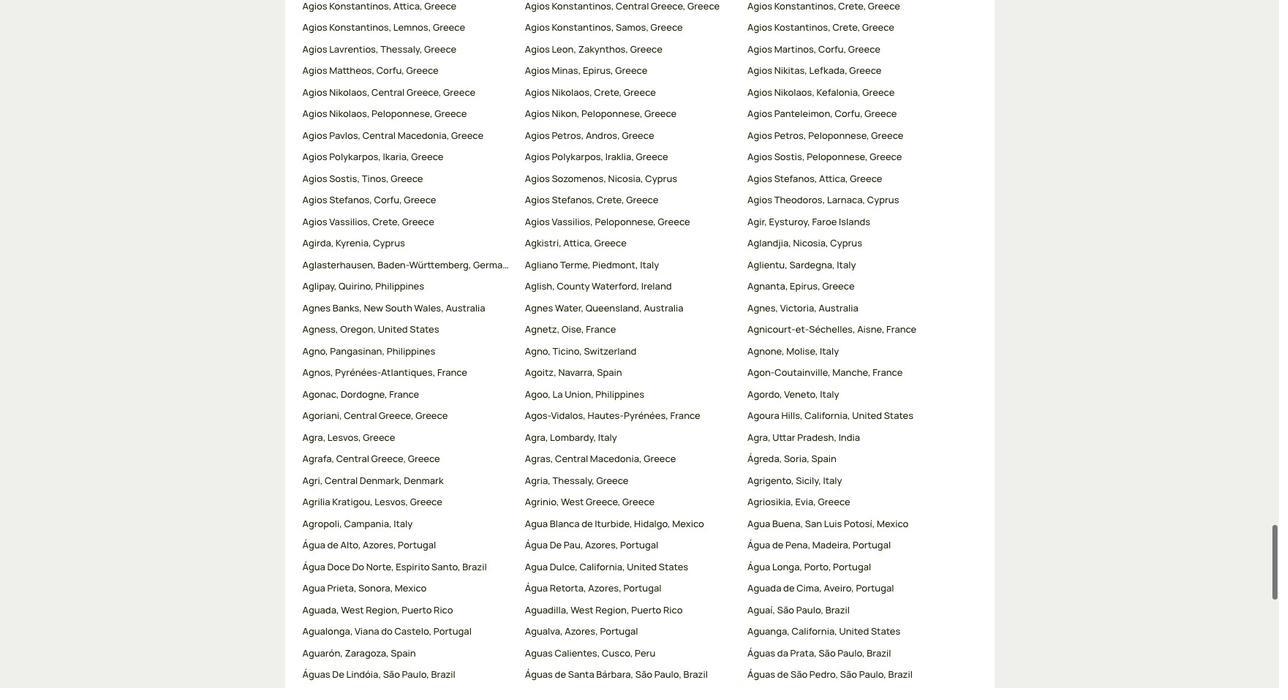 Task type: locate. For each thing, give the bounding box(es) containing it.
0 horizontal spatial de
[[332, 668, 344, 681]]

mexico down água doce do norte, espirito santo, brazil link
[[395, 582, 427, 595]]

de left pena,
[[772, 539, 784, 552]]

1 horizontal spatial rico
[[664, 603, 683, 617]]

brazil down 'aguarón, zaragoza, spain' link
[[431, 668, 456, 681]]

agua blanca de iturbide, hidalgo, mexico link
[[525, 517, 736, 531]]

faroe
[[812, 215, 837, 228]]

água inside água de pau, azores, portugal link
[[525, 539, 548, 552]]

baden-
[[378, 258, 409, 271]]

greece for agios kostantinos, crete, greece
[[862, 21, 895, 34]]

1 region, from the left
[[366, 603, 400, 617]]

peloponnese, for nikon,
[[582, 107, 643, 120]]

italy inside agordo, veneto, italy 'link'
[[820, 388, 839, 401]]

greece for agios sostis, peloponnese, greece
[[870, 150, 902, 163]]

aveiro,
[[824, 582, 854, 595]]

crete, up the agios nikon, peloponnese, greece
[[594, 86, 622, 99]]

stefanos, for corfu,
[[329, 193, 372, 207]]

1 agra, from the left
[[302, 431, 326, 444]]

lesvos, down agoriani,
[[328, 431, 361, 444]]

agnes inside agnes banks, new south wales, australia "link"
[[302, 301, 331, 314]]

agios for agios sozomenos, nicosia, cyprus
[[525, 172, 550, 185]]

0 horizontal spatial agra,
[[302, 431, 326, 444]]

de for pau,
[[550, 539, 562, 552]]

italy inside agropoli, campania, italy link
[[394, 517, 413, 530]]

1 vertical spatial philippines
[[387, 344, 436, 358]]

greece for agoriani, central greece, greece
[[416, 409, 448, 422]]

agios for agios sostis, tinos, greece
[[302, 172, 327, 185]]

0 horizontal spatial nicosia,
[[608, 172, 644, 185]]

petros, down nikon,
[[552, 129, 584, 142]]

brazil
[[463, 560, 487, 573], [826, 603, 850, 617], [867, 647, 891, 660], [431, 668, 456, 681], [684, 668, 708, 681], [888, 668, 913, 681]]

agios sostis, tinos, greece link
[[302, 172, 513, 186]]

águas for águas de lindóia, são paulo, brazil
[[302, 668, 330, 681]]

agrinio,
[[525, 496, 559, 509]]

agnanta, epirus, greece link
[[748, 280, 958, 294]]

aguadilla, west region, puerto rico link
[[525, 603, 736, 618]]

corfu, up agios nikolaos, central greece, greece at the top left of page
[[377, 64, 405, 77]]

2 rico from the left
[[664, 603, 683, 617]]

2 agnes from the left
[[525, 301, 553, 314]]

agrilia kratigou, lesvos, greece
[[302, 496, 442, 509]]

agua down agrinio,
[[525, 517, 548, 530]]

1 horizontal spatial vassilios,
[[552, 215, 593, 228]]

australia inside "link"
[[446, 301, 485, 314]]

portugal inside agualva, azores, portugal link
[[600, 625, 638, 638]]

greece down lemnos,
[[424, 42, 457, 56]]

água left pena,
[[748, 539, 771, 552]]

agoo, la union, philippines link
[[525, 388, 736, 402]]

1 vertical spatial nicosia,
[[793, 237, 829, 250]]

0 vertical spatial nicosia,
[[608, 172, 644, 185]]

agios for agios stefanos, attica, greece
[[748, 172, 773, 185]]

0 horizontal spatial polykarpos,
[[329, 150, 381, 163]]

1 vertical spatial spain
[[812, 452, 837, 466]]

portugal inside agualonga, viana do castelo, portugal link
[[434, 625, 472, 638]]

são right aguaí,
[[777, 603, 795, 617]]

lombardy,
[[550, 431, 596, 444]]

0 horizontal spatial thessaly,
[[381, 42, 422, 56]]

1 horizontal spatial attica,
[[819, 172, 848, 185]]

de down agrinio, west greece, greece
[[582, 517, 593, 530]]

agnes for agnes banks, new south wales, australia
[[302, 301, 331, 314]]

theodoros,
[[774, 193, 825, 207]]

portugal up espirito
[[398, 539, 436, 552]]

spain for aguarón, zaragoza, spain
[[391, 647, 416, 660]]

lesvos, inside agra, lesvos, greece link
[[328, 431, 361, 444]]

greece for agios nikolaos, kefalonia, greece
[[863, 86, 895, 99]]

0 horizontal spatial puerto
[[402, 603, 432, 617]]

1 vertical spatial de
[[332, 668, 344, 681]]

1 rico from the left
[[434, 603, 453, 617]]

italy for aglientu, sardegna, italy
[[837, 258, 856, 271]]

agra, for agra, lombardy, italy
[[525, 431, 548, 444]]

water,
[[555, 301, 584, 314]]

crete, for kostantinos,
[[833, 21, 860, 34]]

agios for agios petros, andros, greece
[[525, 129, 550, 142]]

greece down 'agios polykarpos, ikaria, greece' link
[[391, 172, 423, 185]]

são down the águas da prata, são paulo, brazil 'link'
[[840, 668, 857, 681]]

águas down the "aguanga,"
[[748, 668, 776, 681]]

greece down agios sostis, peloponnese, greece link
[[850, 172, 883, 185]]

petros, for andros,
[[552, 129, 584, 142]]

central for agras,
[[555, 452, 588, 466]]

1 vertical spatial thessaly,
[[553, 474, 595, 487]]

sostis, left tinos,
[[329, 172, 360, 185]]

agra, for agra, uttar pradesh, india
[[748, 431, 771, 444]]

0 horizontal spatial sostis,
[[329, 172, 360, 185]]

água up aguada
[[748, 560, 771, 573]]

1 vertical spatial attica,
[[564, 237, 593, 250]]

greece down the agios martinos, corfu, greece link
[[850, 64, 882, 77]]

agios polykarpos, ikaria, greece
[[302, 150, 444, 163]]

puerto inside aguadilla, west region, puerto rico link
[[631, 603, 662, 617]]

nikolaos, down minas,
[[552, 86, 592, 99]]

2 vertical spatial spain
[[391, 647, 416, 660]]

águas inside 'link'
[[748, 647, 776, 660]]

greece down agios nikon, peloponnese, greece link
[[622, 129, 654, 142]]

agios for agios petros, peloponnese, greece
[[748, 129, 773, 142]]

séchelles,
[[809, 323, 856, 336]]

crete, for nikolaos,
[[594, 86, 622, 99]]

1 australia from the left
[[446, 301, 485, 314]]

agios martinos, corfu, greece
[[748, 42, 881, 56]]

australia down ireland
[[644, 301, 684, 314]]

queensland,
[[586, 301, 642, 314]]

paulo, down 'aguarón, zaragoza, spain' link
[[402, 668, 429, 681]]

0 horizontal spatial stefanos,
[[329, 193, 372, 207]]

greece for agios petros, andros, greece
[[622, 129, 654, 142]]

0 horizontal spatial agnes
[[302, 301, 331, 314]]

0 horizontal spatial vassilios,
[[329, 215, 371, 228]]

portugal inside água longa, porto, portugal link
[[833, 560, 871, 573]]

agnes for agnes water, queensland, australia
[[525, 301, 553, 314]]

crete, inside 'link'
[[597, 193, 624, 207]]

2 horizontal spatial mexico
[[877, 517, 909, 530]]

água inside the 'água de alto, azores, portugal' link
[[302, 539, 325, 552]]

italy up ireland
[[640, 258, 659, 271]]

agordo, veneto, italy link
[[748, 388, 958, 402]]

aguaí,
[[748, 603, 776, 617]]

polykarpos, up sozomenos,
[[552, 150, 604, 163]]

region, down água retorta, azores, portugal 'link'
[[596, 603, 630, 617]]

agios stefanos, attica, greece
[[748, 172, 883, 185]]

1 horizontal spatial nicosia,
[[793, 237, 829, 250]]

puerto for aguada, west region, puerto rico
[[402, 603, 432, 617]]

greece inside "link"
[[630, 42, 663, 56]]

agon-coutainville, manche, france link
[[748, 366, 958, 380]]

lavrentios,
[[329, 42, 379, 56]]

2 agno, from the left
[[525, 344, 551, 358]]

greece, for agrafa, central greece, greece
[[371, 452, 406, 466]]

água inside água retorta, azores, portugal 'link'
[[525, 582, 548, 595]]

2 agra, from the left
[[525, 431, 548, 444]]

california, for dulce,
[[580, 560, 625, 573]]

greece for agios martinos, corfu, greece
[[848, 42, 881, 56]]

greece right samos,
[[651, 21, 683, 34]]

greece down agios stefanos, crete, greece 'link' on the top
[[658, 215, 690, 228]]

águas for águas de são pedro, são paulo, brazil
[[748, 668, 776, 681]]

0 horizontal spatial attica,
[[564, 237, 593, 250]]

2 konstantinos, from the left
[[552, 21, 614, 34]]

greece down samos,
[[630, 42, 663, 56]]

águas de santa bárbara, são paulo, brazil link
[[525, 668, 736, 682]]

1 horizontal spatial petros,
[[774, 129, 807, 142]]

philippines
[[376, 280, 424, 293], [387, 344, 436, 358], [596, 388, 645, 401]]

aguada, west region, puerto rico
[[302, 603, 453, 617]]

agualva, azores, portugal link
[[525, 625, 736, 639]]

greece for agios stefanos, corfu, greece
[[404, 193, 436, 207]]

states down água de pau, azores, portugal link
[[659, 560, 689, 573]]

agoura
[[748, 409, 780, 422]]

1 horizontal spatial polykarpos,
[[552, 150, 604, 163]]

agrilia kratigou, lesvos, greece link
[[302, 496, 513, 510]]

brazil down aguanga, california, united states link
[[867, 647, 891, 660]]

puerto inside aguada, west region, puerto rico link
[[402, 603, 432, 617]]

0 horizontal spatial spain
[[391, 647, 416, 660]]

1 vertical spatial epirus,
[[790, 280, 821, 293]]

aglientu,
[[748, 258, 788, 271]]

greece for agios nikon, peloponnese, greece
[[645, 107, 677, 120]]

são down prata, on the bottom of page
[[791, 668, 808, 681]]

crete, for stefanos,
[[597, 193, 624, 207]]

agios konstantinos, samos, greece link
[[525, 21, 736, 35]]

1 petros, from the left
[[552, 129, 584, 142]]

brazil inside 'link'
[[867, 647, 891, 660]]

central down "agonac, dordogne, france" at the bottom of page
[[344, 409, 377, 422]]

paulo, inside 'link'
[[838, 647, 865, 660]]

1 horizontal spatial macedonia,
[[590, 452, 642, 466]]

peloponnese, for vassilios,
[[595, 215, 656, 228]]

agios petros, andros, greece
[[525, 129, 654, 142]]

vassilios, up "agkistri, attica, greece"
[[552, 215, 593, 228]]

1 horizontal spatial lesvos,
[[375, 496, 408, 509]]

agliano
[[525, 258, 558, 271]]

1 horizontal spatial mexico
[[673, 517, 704, 530]]

2 polykarpos, from the left
[[552, 150, 604, 163]]

central down agra, lombardy, italy
[[555, 452, 588, 466]]

united down água de pau, azores, portugal link
[[627, 560, 657, 573]]

agonac, dordogne, france
[[302, 388, 419, 401]]

greece for agrafa, central greece, greece
[[408, 452, 440, 466]]

attica, down agios sostis, peloponnese, greece on the top right
[[819, 172, 848, 185]]

agios pavlos, central macedonia, greece link
[[302, 129, 513, 143]]

agios inside 'link'
[[525, 193, 550, 207]]

1 horizontal spatial agno,
[[525, 344, 551, 358]]

1 horizontal spatial konstantinos,
[[552, 21, 614, 34]]

agnanta,
[[748, 280, 788, 293]]

west down agria, thessaly, greece
[[561, 496, 584, 509]]

0 vertical spatial epirus,
[[583, 64, 613, 77]]

philippines up south at the top of the page
[[376, 280, 424, 293]]

agua for agua dulce, california, united states
[[525, 560, 548, 573]]

agios konstantinos, lemnos, greece
[[302, 21, 465, 34]]

agirda,
[[302, 237, 334, 250]]

0 horizontal spatial lesvos,
[[328, 431, 361, 444]]

1 horizontal spatial agnes
[[525, 301, 553, 314]]

agua down agriosikia,
[[748, 517, 771, 530]]

west for agrinio,
[[561, 496, 584, 509]]

de left cima,
[[784, 582, 795, 595]]

agios stefanos, crete, greece link
[[525, 193, 736, 208]]

0 vertical spatial california,
[[805, 409, 850, 422]]

greece for agios stefanos, crete, greece
[[626, 193, 659, 207]]

france
[[586, 323, 616, 336], [887, 323, 917, 336], [437, 366, 467, 379], [873, 366, 903, 379], [389, 388, 419, 401], [670, 409, 701, 422]]

água up aguadilla,
[[525, 582, 548, 595]]

aglish, county waterford, ireland
[[525, 280, 672, 293]]

agriosikia, evia, greece link
[[748, 496, 958, 510]]

2 vertical spatial california,
[[792, 625, 838, 638]]

agnicourt-
[[748, 323, 796, 336]]

corfu, for mattheos,
[[377, 64, 405, 77]]

águas down aguas
[[525, 668, 553, 681]]

agno, up agoitz,
[[525, 344, 551, 358]]

greece for agios mattheos, corfu, greece
[[406, 64, 439, 77]]

1 horizontal spatial australia
[[644, 301, 684, 314]]

0 vertical spatial lesvos,
[[328, 431, 361, 444]]

1 konstantinos, from the left
[[329, 21, 392, 34]]

de for aguada de cima, aveiro, portugal
[[784, 582, 795, 595]]

0 vertical spatial de
[[550, 539, 562, 552]]

sostis, up agios stefanos, attica, greece
[[774, 150, 805, 163]]

rico for aguada, west region, puerto rico
[[434, 603, 453, 617]]

corfu, for panteleimon,
[[835, 107, 863, 120]]

crete, down agios stefanos, corfu, greece on the left top of page
[[372, 215, 400, 228]]

italy inside agra, lombardy, italy link
[[598, 431, 617, 444]]

dialog
[[0, 0, 1279, 688]]

1 horizontal spatial de
[[550, 539, 562, 552]]

0 horizontal spatial epirus,
[[583, 64, 613, 77]]

agios panteleimon, corfu, greece link
[[748, 107, 958, 121]]

agios lavrentios, thessaly, greece
[[302, 42, 457, 56]]

crete, up agios vassilios, peloponnese, greece
[[597, 193, 624, 207]]

agnicourt-et-séchelles, aisne, france
[[748, 323, 917, 336]]

kyrenia,
[[336, 237, 371, 250]]

italy inside aglientu, sardegna, italy link
[[837, 258, 856, 271]]

1 vertical spatial california,
[[580, 560, 625, 573]]

agios for agios vassilios, peloponnese, greece
[[525, 215, 550, 228]]

agno, pangasinan, philippines
[[302, 344, 436, 358]]

united down agnes banks, new south wales, australia
[[378, 323, 408, 336]]

portugal down agua blanca de iturbide, hidalgo, mexico link
[[620, 539, 659, 552]]

água inside água doce do norte, espirito santo, brazil link
[[302, 560, 325, 573]]

0 horizontal spatial region,
[[366, 603, 400, 617]]

0 horizontal spatial rico
[[434, 603, 453, 617]]

vassilios, up kyrenia,
[[329, 215, 371, 228]]

stefanos, inside 'link'
[[552, 193, 595, 207]]

peloponnese, down agios petros, peloponnese, greece
[[807, 150, 868, 163]]

água for água longa, porto, portugal
[[748, 560, 771, 573]]

agnes inside "agnes water, queensland, australia" link
[[525, 301, 553, 314]]

nikolaos, down 'mattheos,'
[[329, 86, 370, 99]]

agropoli,
[[302, 517, 342, 530]]

1 horizontal spatial stefanos,
[[552, 193, 595, 207]]

campania,
[[344, 517, 392, 530]]

agios for agios martinos, corfu, greece
[[748, 42, 773, 56]]

agno, up agnos,
[[302, 344, 328, 358]]

puerto down água retorta, azores, portugal 'link'
[[631, 603, 662, 617]]

2 horizontal spatial spain
[[812, 452, 837, 466]]

portugal down água longa, porto, portugal link
[[856, 582, 894, 595]]

corfu, down agios nikolaos, kefalonia, greece link
[[835, 107, 863, 120]]

agra, down the agoura
[[748, 431, 771, 444]]

1 horizontal spatial epirus,
[[790, 280, 821, 293]]

greece for agios polykarpos, iraklia, greece
[[636, 150, 668, 163]]

greece inside 'link'
[[626, 193, 659, 207]]

region, for aguada,
[[366, 603, 400, 617]]

0 vertical spatial macedonia,
[[398, 129, 449, 142]]

nikolaos, for central
[[329, 86, 370, 99]]

1 vassilios, from the left
[[329, 215, 371, 228]]

agras, central macedonia, greece
[[525, 452, 676, 466]]

thessaly,
[[381, 42, 422, 56], [553, 474, 595, 487]]

piedmont,
[[593, 258, 638, 271]]

castelo,
[[395, 625, 432, 638]]

greece up "denmark"
[[408, 452, 440, 466]]

2 horizontal spatial australia
[[819, 301, 859, 314]]

agios polykarpos, ikaria, greece link
[[302, 150, 513, 165]]

konstantinos, up lavrentios,
[[329, 21, 392, 34]]

greece down agios nikitas, lefkada, greece link
[[863, 86, 895, 99]]

vassilios, for crete,
[[329, 215, 371, 228]]

greece for agios minas, epirus, greece
[[615, 64, 648, 77]]

espirito
[[396, 560, 430, 573]]

oregon,
[[340, 323, 376, 336]]

west up agualva, azores, portugal
[[571, 603, 594, 617]]

agios for agios lavrentios, thessaly, greece
[[302, 42, 327, 56]]

central for agrafa,
[[336, 452, 369, 466]]

portugal inside aguada de cima, aveiro, portugal link
[[856, 582, 894, 595]]

agnone,
[[748, 344, 785, 358]]

greece up the agios martinos, corfu, greece link
[[862, 21, 895, 34]]

agoo, la union, philippines
[[525, 388, 645, 401]]

agra, uttar pradesh, india link
[[748, 431, 958, 445]]

agios for agios polykarpos, iraklia, greece
[[525, 150, 550, 163]]

0 vertical spatial spain
[[597, 366, 622, 379]]

agios petros, andros, greece link
[[525, 129, 736, 143]]

1 agno, from the left
[[302, 344, 328, 358]]

eysturoy,
[[769, 215, 810, 228]]

1 horizontal spatial sostis,
[[774, 150, 805, 163]]

agness, oregon, united states
[[302, 323, 439, 336]]

central for agri,
[[325, 474, 358, 487]]

navarra,
[[558, 366, 595, 379]]

italy up agoura hills, california, united states
[[820, 388, 839, 401]]

italy right "sicily,"
[[823, 474, 842, 487]]

greece down 'agoriani, central greece, greece'
[[363, 431, 395, 444]]

0 horizontal spatial konstantinos,
[[329, 21, 392, 34]]

pangasinan,
[[330, 344, 385, 358]]

água de alto, azores, portugal
[[302, 539, 436, 552]]

greece down agios sostis, tinos, greece link
[[404, 193, 436, 207]]

germany
[[473, 258, 513, 271]]

italy inside agrigento, sicily, italy link
[[823, 474, 842, 487]]

macedonia, down agios nikolaos, peloponnese, greece link
[[398, 129, 449, 142]]

2 region, from the left
[[596, 603, 630, 617]]

central up kratigou,
[[325, 474, 358, 487]]

água inside água longa, porto, portugal link
[[748, 560, 771, 573]]

greece for agios lavrentios, thessaly, greece
[[424, 42, 457, 56]]

agra, uttar pradesh, india
[[748, 431, 860, 444]]

2 vassilios, from the left
[[552, 215, 593, 228]]

italy inside the agnone, molise, italy link
[[820, 344, 839, 358]]

crete, for vassilios,
[[372, 215, 400, 228]]

agir, eysturoy, faroe islands
[[748, 215, 871, 228]]

0 horizontal spatial agno,
[[302, 344, 328, 358]]

rico inside aguada, west region, puerto rico link
[[434, 603, 453, 617]]

0 horizontal spatial australia
[[446, 301, 485, 314]]

0 vertical spatial philippines
[[376, 280, 424, 293]]

hautes-
[[588, 409, 624, 422]]

corfu,
[[819, 42, 847, 56], [377, 64, 405, 77], [835, 107, 863, 120], [374, 193, 402, 207]]

rico inside aguadilla, west region, puerto rico link
[[664, 603, 683, 617]]

0 horizontal spatial mexico
[[395, 582, 427, 595]]

italy for agra, lombardy, italy
[[598, 431, 617, 444]]

agios for agios pavlos, central macedonia, greece
[[302, 129, 327, 142]]

1 horizontal spatial region,
[[596, 603, 630, 617]]

1 polykarpos, from the left
[[329, 150, 381, 163]]

minas,
[[552, 64, 581, 77]]

pena,
[[786, 539, 811, 552]]

aguanga,
[[748, 625, 790, 638]]

retorta,
[[550, 582, 586, 595]]

nikolaos, for peloponnese,
[[329, 107, 370, 120]]

são up águas de são pedro, são paulo, brazil
[[819, 647, 836, 660]]

west for aguada,
[[341, 603, 364, 617]]

águas for águas da prata, são paulo, brazil
[[748, 647, 776, 660]]

2 horizontal spatial agra,
[[748, 431, 771, 444]]

1 agnes from the left
[[302, 301, 331, 314]]

aguada,
[[302, 603, 339, 617]]

states down agordo, veneto, italy 'link'
[[884, 409, 914, 422]]

greece for agios polykarpos, ikaria, greece
[[411, 150, 444, 163]]

0 horizontal spatial petros,
[[552, 129, 584, 142]]

greece down agios vassilios, peloponnese, greece
[[594, 237, 627, 250]]

corfu, up lefkada,
[[819, 42, 847, 56]]

agios inside "link"
[[525, 42, 550, 56]]

agios for agios polykarpos, ikaria, greece
[[302, 150, 327, 163]]

switzerland
[[584, 344, 637, 358]]

agnes,
[[748, 301, 778, 314]]

2 puerto from the left
[[631, 603, 662, 617]]

de for água de alto, azores, portugal
[[327, 539, 339, 552]]

2 petros, from the left
[[774, 129, 807, 142]]

greece for agras, central macedonia, greece
[[644, 452, 676, 466]]

agios for agios nikolaos, kefalonia, greece
[[748, 86, 773, 99]]

água inside água de pena, madeira, portugal link
[[748, 539, 771, 552]]

spain down agualonga, viana do castelo, portugal link
[[391, 647, 416, 660]]

1 horizontal spatial agra,
[[525, 431, 548, 444]]

agios panteleimon, corfu, greece
[[748, 107, 897, 120]]

lesvos, inside agrilia kratigou, lesvos, greece link
[[375, 496, 408, 509]]

1 horizontal spatial puerto
[[631, 603, 662, 617]]

agios stefanos, corfu, greece
[[302, 193, 436, 207]]

greece for agios vassilios, crete, greece
[[402, 215, 434, 228]]

portugal down potosí,
[[853, 539, 891, 552]]

de left 'alto,'
[[327, 539, 339, 552]]

west for aguadilla,
[[571, 603, 594, 617]]

0 vertical spatial sostis,
[[774, 150, 805, 163]]

rico for aguadilla, west region, puerto rico
[[664, 603, 683, 617]]

greece right lemnos,
[[433, 21, 465, 34]]

kefalonia,
[[817, 86, 861, 99]]

agoriani,
[[302, 409, 342, 422]]

petros, for peloponnese,
[[774, 129, 807, 142]]

de for águas de são pedro, são paulo, brazil
[[778, 668, 789, 681]]

peloponnese, down agios nikolaos, central greece, greece link
[[372, 107, 433, 120]]

greece down agios panteleimon, corfu, greece link
[[871, 129, 904, 142]]

iturbide,
[[595, 517, 632, 530]]

nicosia, down agios polykarpos, iraklia, greece link
[[608, 172, 644, 185]]

são inside 'link'
[[819, 647, 836, 660]]

peloponnese, down agios stefanos, crete, greece 'link' on the top
[[595, 215, 656, 228]]

portugal down "agua dulce, california, united states" link at bottom
[[624, 582, 662, 595]]

greece, up iturbide, at the bottom left
[[586, 496, 621, 509]]

3 agra, from the left
[[748, 431, 771, 444]]

1 vertical spatial lesvos,
[[375, 496, 408, 509]]

1 puerto from the left
[[402, 603, 432, 617]]

1 horizontal spatial spain
[[597, 366, 622, 379]]

greece up luis
[[818, 496, 851, 509]]

cyprus down agios polykarpos, iraklia, greece link
[[645, 172, 677, 185]]

agnes down "aglish,"
[[525, 301, 553, 314]]

crete, up the agios martinos, corfu, greece link
[[833, 21, 860, 34]]

greece down agios stefanos, corfu, greece link
[[402, 215, 434, 228]]

2 horizontal spatial stefanos,
[[774, 172, 817, 185]]

agoo,
[[525, 388, 551, 401]]

greece for agios vassilios, peloponnese, greece
[[658, 215, 690, 228]]

1 vertical spatial sostis,
[[329, 172, 360, 185]]



Task type: describe. For each thing, give the bounding box(es) containing it.
0 horizontal spatial macedonia,
[[398, 129, 449, 142]]

água for água de pena, madeira, portugal
[[748, 539, 771, 552]]

peloponnese, for petros,
[[808, 129, 870, 142]]

azores, up agua dulce, california, united states
[[585, 539, 618, 552]]

agrinio, west greece, greece link
[[525, 496, 736, 510]]

agios martinos, corfu, greece link
[[748, 42, 958, 57]]

stefanos, for attica,
[[774, 172, 817, 185]]

aguas calientes, cusco, peru
[[525, 647, 656, 660]]

paulo, down the águas da prata, são paulo, brazil 'link'
[[859, 668, 887, 681]]

nikon,
[[552, 107, 580, 120]]

agra, lesvos, greece link
[[302, 431, 513, 445]]

new
[[364, 301, 383, 314]]

azores, up calientes,
[[565, 625, 598, 638]]

corfu, for martinos,
[[819, 42, 847, 56]]

greece for agios konstantinos, lemnos, greece
[[433, 21, 465, 34]]

água retorta, azores, portugal link
[[525, 582, 736, 596]]

agios for agios mattheos, corfu, greece
[[302, 64, 327, 77]]

greece for agios sostis, tinos, greece
[[391, 172, 423, 185]]

agonac, dordogne, france link
[[302, 388, 513, 402]]

oise,
[[562, 323, 584, 336]]

agios for agios vassilios, crete, greece
[[302, 215, 327, 228]]

sonora,
[[359, 582, 393, 595]]

aguarón,
[[302, 647, 343, 660]]

france right aisne,
[[887, 323, 917, 336]]

greece down agios nikolaos, peloponnese, greece link
[[451, 129, 484, 142]]

agirda, kyrenia, cyprus link
[[302, 237, 513, 251]]

agon-coutainville, manche, france
[[748, 366, 903, 379]]

polykarpos, for iraklia,
[[552, 150, 604, 163]]

agios stefanos, crete, greece
[[525, 193, 659, 207]]

azores, inside 'link'
[[588, 582, 622, 595]]

greece down aglientu, sardegna, italy link
[[823, 280, 855, 293]]

agos-vidalos, hautes-pyrénées, france
[[525, 409, 701, 422]]

united down aguaí, são paulo, brazil link
[[839, 625, 869, 638]]

france right atlantiques,
[[437, 366, 467, 379]]

aglandjia, nicosia, cyprus
[[748, 237, 863, 250]]

agios nikolaos, kefalonia, greece
[[748, 86, 895, 99]]

agnes, victoria, australia
[[748, 301, 859, 314]]

islands
[[839, 215, 871, 228]]

agkistri, attica, greece
[[525, 237, 627, 250]]

cyprus up the baden-
[[373, 237, 405, 250]]

agios for agios kostantinos, crete, greece
[[748, 21, 773, 34]]

philippines for aglipay, quirino, philippines
[[376, 280, 424, 293]]

wales,
[[414, 301, 444, 314]]

spain for agoitz, navarra, spain
[[597, 366, 622, 379]]

greece for agios nikolaos, crete, greece
[[624, 86, 656, 99]]

águas de santa bárbara, são paulo, brazil
[[525, 668, 708, 681]]

agoriani, central greece, greece
[[302, 409, 448, 422]]

atlantiques,
[[381, 366, 435, 379]]

0 vertical spatial thessaly,
[[381, 42, 422, 56]]

agno, for agno, pangasinan, philippines
[[302, 344, 328, 358]]

agios for agios theodoros, larnaca, cyprus
[[748, 193, 773, 207]]

longa,
[[772, 560, 803, 573]]

agnes, victoria, australia link
[[748, 301, 958, 316]]

central up 'agios nikolaos, peloponnese, greece'
[[372, 86, 405, 99]]

de for água de pena, madeira, portugal
[[772, 539, 784, 552]]

greece for agios petros, peloponnese, greece
[[871, 129, 904, 142]]

agios pavlos, central macedonia, greece
[[302, 129, 484, 142]]

agordo,
[[748, 388, 783, 401]]

agios nikolaos, peloponnese, greece link
[[302, 107, 513, 121]]

agios for agios nikolaos, peloponnese, greece
[[302, 107, 327, 120]]

konstantinos, for samos,
[[552, 21, 614, 34]]

agios for agios nikolaos, crete, greece
[[525, 86, 550, 99]]

india
[[839, 431, 860, 444]]

cookie consent banner dialog
[[18, 619, 1262, 671]]

united down agordo, veneto, italy 'link'
[[852, 409, 882, 422]]

greece for agios stefanos, attica, greece
[[850, 172, 883, 185]]

aglientu, sardegna, italy
[[748, 258, 856, 271]]

agno, for agno, ticino, switzerland
[[525, 344, 551, 358]]

france down agnes water, queensland, australia
[[586, 323, 616, 336]]

agios for agios nikolaos, central greece, greece
[[302, 86, 327, 99]]

kratigou,
[[332, 496, 373, 509]]

agios for agios nikon, peloponnese, greece
[[525, 107, 550, 120]]

agios for agios nikitas, lefkada, greece
[[748, 64, 773, 77]]

agios for agios panteleimon, corfu, greece
[[748, 107, 773, 120]]

greece, for agoriani, central greece, greece
[[379, 409, 414, 422]]

agnicourt-et-séchelles, aisne, france link
[[748, 323, 958, 337]]

california, for hills,
[[805, 409, 850, 422]]

italy for agnone, molise, italy
[[820, 344, 839, 358]]

central for agoriani,
[[344, 409, 377, 422]]

greece for agios konstantinos, samos, greece
[[651, 21, 683, 34]]

region, for aguadilla,
[[596, 603, 630, 617]]

aglandjia, nicosia, cyprus link
[[748, 237, 958, 251]]

nikolaos, for kefalonia,
[[774, 86, 815, 99]]

prata,
[[790, 647, 817, 660]]

brazil down aveiro, on the bottom right
[[826, 603, 850, 617]]

agios vassilios, peloponnese, greece
[[525, 215, 690, 228]]

água longa, porto, portugal
[[748, 560, 871, 573]]

são down 'aguarón, zaragoza, spain' link
[[383, 668, 400, 681]]

sicily,
[[796, 474, 821, 487]]

agios leon, zakynthos, greece link
[[525, 42, 736, 57]]

tinos,
[[362, 172, 389, 185]]

brazil down aguas calientes, cusco, peru link
[[684, 668, 708, 681]]

evia,
[[796, 496, 816, 509]]

agoura hills, california, united states
[[748, 409, 914, 422]]

ireland
[[641, 280, 672, 293]]

agios for agios minas, epirus, greece
[[525, 64, 550, 77]]

portugal inside água retorta, azores, portugal 'link'
[[624, 582, 662, 595]]

lindóia,
[[346, 668, 381, 681]]

0 vertical spatial attica,
[[819, 172, 848, 185]]

veneto,
[[784, 388, 818, 401]]

agios nikolaos, central greece, greece
[[302, 86, 476, 99]]

aguada de cima, aveiro, portugal
[[748, 582, 894, 595]]

union,
[[565, 388, 594, 401]]

greece for agios nikolaos, peloponnese, greece
[[435, 107, 467, 120]]

agra, lesvos, greece
[[302, 431, 395, 444]]

agios konstantinos, lemnos, greece link
[[302, 21, 513, 35]]

paulo, down cima,
[[796, 603, 824, 617]]

greece for agios leon, zakynthos, greece
[[630, 42, 663, 56]]

aguada, west region, puerto rico link
[[302, 603, 513, 618]]

aglipay, quirino, philippines link
[[302, 280, 513, 294]]

greece down agios mattheos, corfu, greece link
[[443, 86, 476, 99]]

agios for agios stefanos, crete, greece
[[525, 193, 550, 207]]

greece for agrilia kratigou, lesvos, greece
[[410, 496, 442, 509]]

agualonga,
[[302, 625, 353, 638]]

aguaí, são paulo, brazil
[[748, 603, 850, 617]]

agua for agua prieta, sonora, mexico
[[302, 582, 325, 595]]

agios for agios stefanos, corfu, greece
[[302, 193, 327, 207]]

agrigento, sicily, italy link
[[748, 474, 958, 488]]

águas da prata, são paulo, brazil
[[748, 647, 891, 660]]

italy for agropoli, campania, italy
[[394, 517, 413, 530]]

agnes water, queensland, australia
[[525, 301, 684, 314]]

south
[[385, 301, 412, 314]]

aguadilla, west region, puerto rico
[[525, 603, 683, 617]]

agnes banks, new south wales, australia link
[[302, 301, 513, 316]]

agra, for agra, lesvos, greece
[[302, 431, 326, 444]]

states down aguaí, são paulo, brazil link
[[871, 625, 901, 638]]

blanca
[[550, 517, 580, 530]]

central down 'agios nikolaos, peloponnese, greece'
[[363, 129, 396, 142]]

madeira,
[[813, 539, 851, 552]]

agios sostis, tinos, greece
[[302, 172, 423, 185]]

agnetz, oise, france link
[[525, 323, 736, 337]]

agios nikolaos, kefalonia, greece link
[[748, 86, 958, 100]]

states down wales,
[[410, 323, 439, 336]]

aguadilla,
[[525, 603, 569, 617]]

agios sozomenos, nicosia, cyprus link
[[525, 172, 736, 186]]

italy for agordo, veneto, italy
[[820, 388, 839, 401]]

stefanos, for crete,
[[552, 193, 595, 207]]

nikolaos, for crete,
[[552, 86, 592, 99]]

france right pyrénées,
[[670, 409, 701, 422]]

agos-vidalos, hautes-pyrénées, france link
[[525, 409, 736, 423]]

dordogne,
[[341, 388, 387, 401]]

portugal inside the 'água de alto, azores, portugal' link
[[398, 539, 436, 552]]

mexico for agua blanca de iturbide, hidalgo, mexico
[[673, 517, 704, 530]]

agkistri, attica, greece link
[[525, 237, 736, 251]]

konstantinos, for lemnos,
[[329, 21, 392, 34]]

peloponnese, for nikolaos,
[[372, 107, 433, 120]]

cyprus down agir, eysturoy, faroe islands link
[[830, 237, 863, 250]]

2 australia from the left
[[644, 301, 684, 314]]

hidalgo,
[[634, 517, 671, 530]]

sardegna,
[[790, 258, 835, 271]]

1 horizontal spatial thessaly,
[[553, 474, 595, 487]]

de for lindóia,
[[332, 668, 344, 681]]

banks,
[[333, 301, 362, 314]]

portugal inside água de pau, azores, portugal link
[[620, 539, 659, 552]]

sostis, for tinos,
[[329, 172, 360, 185]]

de for águas de santa bárbara, são paulo, brazil
[[555, 668, 566, 681]]

aguaí, são paulo, brazil link
[[748, 603, 958, 618]]

cyprus up islands in the top right of the page
[[867, 193, 899, 207]]

agios kostantinos, crete, greece link
[[748, 21, 958, 35]]

spain for ágreda, soria, spain
[[812, 452, 837, 466]]

agios theodoros, larnaca, cyprus
[[748, 193, 899, 207]]

agios for agios konstantinos, lemnos, greece
[[302, 21, 327, 34]]

agios for agios leon, zakynthos, greece
[[525, 42, 550, 56]]

greece down agras, central macedonia, greece
[[596, 474, 629, 487]]

agno, pangasinan, philippines link
[[302, 344, 513, 359]]

sostis, for peloponnese,
[[774, 150, 805, 163]]

greece for agios panteleimon, corfu, greece
[[865, 107, 897, 120]]

italy inside agliano terme, piedmont, italy link
[[640, 258, 659, 271]]

zakynthos,
[[578, 42, 628, 56]]

água for água doce do norte, espirito santo, brazil
[[302, 560, 325, 573]]

agios for agios sostis, peloponnese, greece
[[748, 150, 773, 163]]

3 australia from the left
[[819, 301, 859, 314]]

brazil right santo,
[[463, 560, 487, 573]]

france down the agnos, pyrénées-atlantiques, france link
[[389, 388, 419, 401]]

azores, up 'norte,'
[[363, 539, 396, 552]]

são down peru
[[636, 668, 653, 681]]

greece, down agios mattheos, corfu, greece link
[[407, 86, 441, 99]]

mexico for agua buena, san luis potosí, mexico
[[877, 517, 909, 530]]

vassilios, for peloponnese,
[[552, 215, 593, 228]]

2 vertical spatial philippines
[[596, 388, 645, 401]]

1 vertical spatial macedonia,
[[590, 452, 642, 466]]

água de pena, madeira, portugal link
[[748, 539, 958, 553]]

greece for agrinio, west greece, greece
[[623, 496, 655, 509]]

agonac,
[[302, 388, 339, 401]]

france right manche,
[[873, 366, 903, 379]]

agios polykarpos, iraklia, greece link
[[525, 150, 736, 165]]

philippines for agno, pangasinan, philippines
[[387, 344, 436, 358]]

água for água retorta, azores, portugal
[[525, 582, 548, 595]]

pau,
[[564, 539, 583, 552]]

brazil down the águas da prata, são paulo, brazil 'link'
[[888, 668, 913, 681]]

águas for águas de santa bárbara, são paulo, brazil
[[525, 668, 553, 681]]

paulo, down peru
[[655, 668, 682, 681]]

água for água de pau, azores, portugal
[[525, 539, 548, 552]]

agios theodoros, larnaca, cyprus link
[[748, 193, 958, 208]]

agios vassilios, peloponnese, greece link
[[525, 215, 736, 229]]

greece for agios nikitas, lefkada, greece
[[850, 64, 882, 77]]

agri, central denmark, denmark
[[302, 474, 444, 487]]

portugal inside água de pena, madeira, portugal link
[[853, 539, 891, 552]]

italy for agrigento, sicily, italy
[[823, 474, 842, 487]]

agno, ticino, switzerland
[[525, 344, 637, 358]]

corfu, for stefanos,
[[374, 193, 402, 207]]



Task type: vqa. For each thing, say whether or not it's contained in the screenshot.
contributors at the right bottom of the page
no



